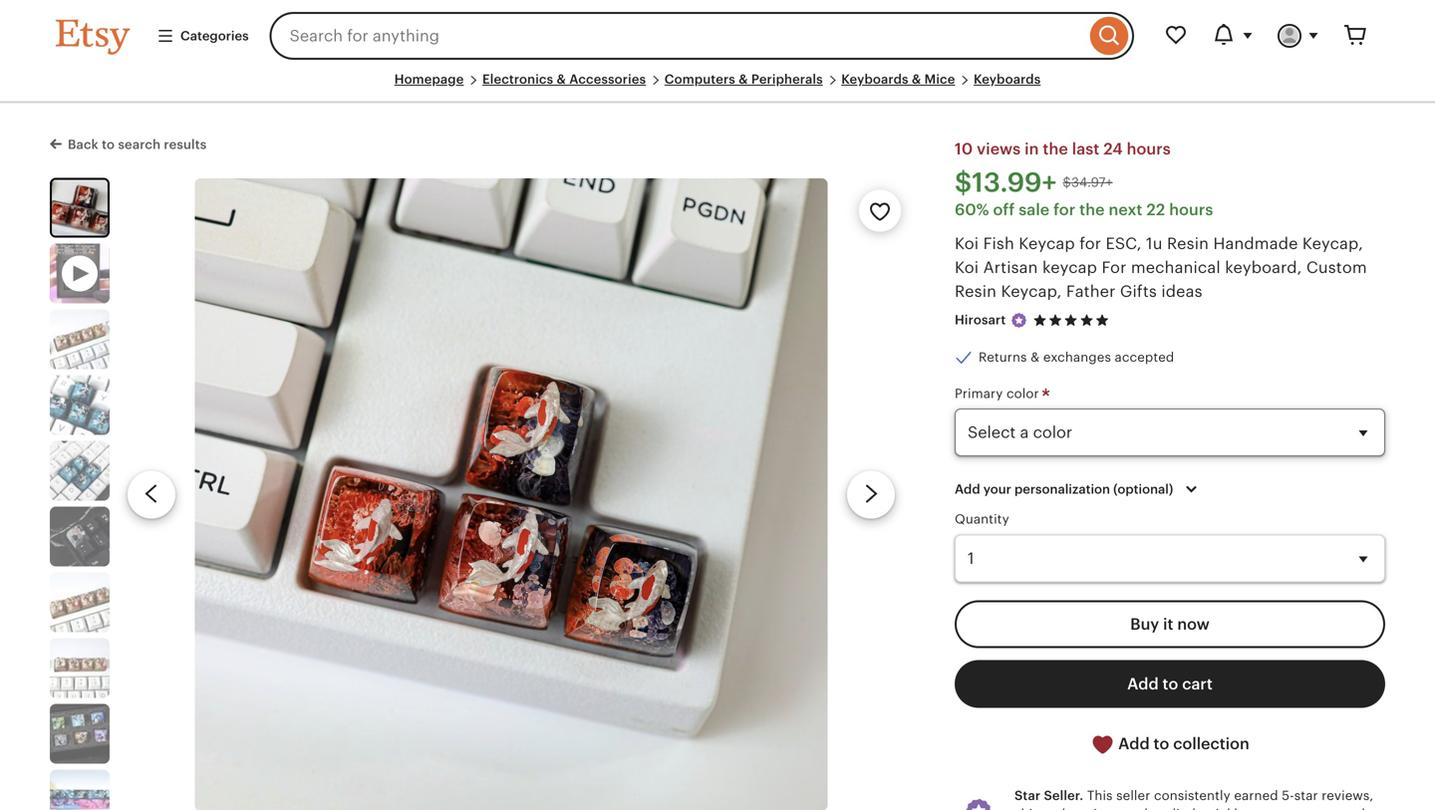 Task type: describe. For each thing, give the bounding box(es) containing it.
replied
[[1152, 807, 1196, 810]]

collection
[[1174, 735, 1250, 753]]

& for computers
[[739, 72, 748, 87]]

24
[[1104, 140, 1123, 158]]

koi fish keycap for esc 1u resin handmade keycap koi artisan set 6 keycaps image
[[50, 705, 110, 764]]

1 horizontal spatial koi fish keycap for esc 1u resin handmade keycap koi artisan red&black image
[[195, 178, 828, 810]]

seller
[[1117, 789, 1151, 804]]

star seller.
[[1015, 789, 1084, 804]]

back
[[68, 137, 99, 152]]

search
[[118, 137, 161, 152]]

& for electronics
[[557, 72, 566, 87]]

primary
[[955, 386, 1003, 401]]

categories button
[[142, 18, 264, 54]]

handmade
[[1214, 235, 1299, 253]]

time,
[[1089, 807, 1121, 810]]

60% off sale for the next 22 hours
[[955, 201, 1214, 219]]

back to search results link
[[50, 133, 207, 154]]

star
[[1015, 789, 1041, 804]]

keyboard,
[[1225, 259, 1302, 277]]

hirosart link
[[955, 313, 1006, 328]]

add your personalization (optional)
[[955, 482, 1174, 497]]

& for keyboards
[[912, 72, 921, 87]]

computers
[[665, 72, 736, 87]]

koi fish keycap for esc, 1u resin handmade keycap, koi artisan keycap for mechanical keyboard, custom resin keycap, father gifts ideas
[[955, 235, 1368, 301]]

back to search results
[[68, 137, 207, 152]]

color
[[1007, 386, 1039, 401]]

koi fish keycap for esc 1u resin handmade keycap koi artisan image 6 image
[[50, 573, 110, 633]]

buy
[[1131, 615, 1160, 633]]

$13.99+ $34.97+
[[955, 167, 1113, 198]]

add your personalization (optional) button
[[940, 469, 1219, 511]]

accepted
[[1115, 350, 1175, 365]]

seller.
[[1044, 789, 1084, 804]]

esc,
[[1106, 235, 1142, 253]]

0 horizontal spatial keycap,
[[1001, 283, 1062, 301]]

primary color
[[955, 386, 1043, 401]]

hirosart
[[955, 313, 1006, 328]]

electronics & accessories link
[[483, 72, 646, 87]]

keyboards link
[[974, 72, 1041, 87]]

returns & exchanges accepted
[[979, 350, 1175, 365]]

quantity
[[955, 512, 1010, 527]]

1 vertical spatial hours
[[1170, 201, 1214, 219]]

1 horizontal spatial resin
[[1167, 235, 1209, 253]]

views
[[977, 140, 1021, 158]]

add for add your personalization (optional)
[[955, 482, 981, 497]]

fish
[[984, 235, 1015, 253]]

menu bar containing homepage
[[56, 72, 1380, 103]]

$13.99+
[[955, 167, 1057, 198]]

consistently
[[1154, 789, 1231, 804]]

gifts
[[1120, 283, 1157, 301]]

sale
[[1019, 201, 1050, 219]]

last
[[1072, 140, 1100, 158]]

koi fish keycap for esc 1u resin handmade keycap koi artisan red and green image
[[50, 310, 110, 370]]

results
[[164, 137, 207, 152]]

add to collection button
[[955, 720, 1386, 769]]

in
[[1025, 140, 1039, 158]]

electronics
[[483, 72, 554, 87]]

homepage
[[394, 72, 464, 87]]

mice
[[925, 72, 955, 87]]

to for collection
[[1154, 735, 1170, 753]]

keyboards & mice
[[842, 72, 955, 87]]

0 horizontal spatial koi fish keycap for esc 1u resin handmade keycap koi artisan red&black image
[[52, 180, 108, 236]]

10
[[955, 140, 973, 158]]

5-
[[1282, 789, 1295, 804]]

star
[[1295, 789, 1319, 804]]

1u
[[1146, 235, 1163, 253]]

computers & peripherals
[[665, 72, 823, 87]]

koi fish keycap for esc 1u resin handmade keycap koi artisan image 3 image
[[50, 376, 110, 435]]

0 horizontal spatial resin
[[955, 283, 997, 301]]

next
[[1109, 201, 1143, 219]]

add for add to collection
[[1119, 735, 1150, 753]]

60%
[[955, 201, 990, 219]]



Task type: vqa. For each thing, say whether or not it's contained in the screenshot.
"24"
yes



Task type: locate. For each thing, give the bounding box(es) containing it.
resin
[[1167, 235, 1209, 253], [955, 283, 997, 301]]

add for add to cart
[[1128, 675, 1159, 693]]

add inside dropdown button
[[955, 482, 981, 497]]

keycap
[[1043, 259, 1098, 277]]

1 horizontal spatial keyboards
[[974, 72, 1041, 87]]

to for search
[[102, 137, 115, 152]]

resin up hirosart link
[[955, 283, 997, 301]]

off
[[993, 201, 1015, 219]]

to inside button
[[1163, 675, 1179, 693]]

add to cart button
[[955, 660, 1386, 708]]

your
[[984, 482, 1012, 497]]

to for cart
[[1163, 675, 1179, 693]]

buy it now button
[[955, 600, 1386, 648]]

& right returns
[[1031, 350, 1040, 365]]

cart
[[1183, 675, 1213, 693]]

koi left fish
[[955, 235, 979, 253]]

2 koi from the top
[[955, 259, 979, 277]]

1 keyboards from the left
[[842, 72, 909, 87]]

peripherals
[[752, 72, 823, 87]]

0 vertical spatial keycap,
[[1303, 235, 1364, 253]]

keycap, up custom
[[1303, 235, 1364, 253]]

keyboards
[[842, 72, 909, 87], [974, 72, 1041, 87]]

on
[[1069, 807, 1086, 810]]

keyboards for keyboards link
[[974, 72, 1041, 87]]

any
[[1265, 807, 1287, 810]]

None search field
[[270, 12, 1134, 60]]

0 vertical spatial resin
[[1167, 235, 1209, 253]]

0 vertical spatial for
[[1054, 201, 1076, 219]]

shipped
[[1015, 807, 1066, 810]]

2 vertical spatial add
[[1119, 735, 1150, 753]]

keycap, up star_seller icon
[[1001, 283, 1062, 301]]

to down earned
[[1249, 807, 1262, 810]]

now
[[1178, 615, 1210, 633]]

& for returns
[[1031, 350, 1040, 365]]

to inside button
[[1154, 735, 1170, 753]]

&
[[557, 72, 566, 87], [739, 72, 748, 87], [912, 72, 921, 87], [1031, 350, 1040, 365]]

0 horizontal spatial keyboards
[[842, 72, 909, 87]]

koi fish keycap for esc 1u resin handmade keycap koi artisan image 5 image
[[50, 507, 110, 567]]

for
[[1102, 259, 1127, 277]]

$34.97+
[[1063, 175, 1113, 190]]

artisan
[[984, 259, 1038, 277]]

father
[[1067, 283, 1116, 301]]

this
[[1087, 789, 1113, 804]]

add up seller
[[1119, 735, 1150, 753]]

homepage link
[[394, 72, 464, 87]]

1 vertical spatial koi
[[955, 259, 979, 277]]

returns
[[979, 350, 1027, 365]]

koi left artisan
[[955, 259, 979, 277]]

custom
[[1307, 259, 1368, 277]]

add
[[955, 482, 981, 497], [1128, 675, 1159, 693], [1119, 735, 1150, 753]]

koi fish keycap for esc 1u resin handmade keycap koi artisan 6.25u (spacebar) image
[[50, 770, 110, 810]]

add left cart
[[1128, 675, 1159, 693]]

& left mice
[[912, 72, 921, 87]]

1 horizontal spatial the
[[1080, 201, 1105, 219]]

to left collection
[[1154, 735, 1170, 753]]

10 views in the last 24 hours
[[955, 140, 1171, 158]]

categories
[[180, 28, 249, 43]]

1 vertical spatial keycap,
[[1001, 283, 1062, 301]]

1 vertical spatial for
[[1080, 235, 1102, 253]]

exchanges
[[1044, 350, 1112, 365]]

computers & peripherals link
[[665, 72, 823, 87]]

the down $34.97+ at right top
[[1080, 201, 1105, 219]]

2 keyboards from the left
[[974, 72, 1041, 87]]

hours
[[1127, 140, 1171, 158], [1170, 201, 1214, 219]]

keycap
[[1019, 235, 1075, 253]]

1 vertical spatial add
[[1128, 675, 1159, 693]]

0 vertical spatial koi
[[955, 235, 979, 253]]

& right electronics
[[557, 72, 566, 87]]

add to collection
[[1115, 735, 1250, 753]]

ideas
[[1162, 283, 1203, 301]]

1 horizontal spatial for
[[1080, 235, 1102, 253]]

keyboards for keyboards & mice
[[842, 72, 909, 87]]

messages
[[1291, 807, 1354, 810]]

to left cart
[[1163, 675, 1179, 693]]

1 koi from the top
[[955, 235, 979, 253]]

resin up mechanical
[[1167, 235, 1209, 253]]

earned
[[1234, 789, 1279, 804]]

accessories
[[570, 72, 646, 87]]

Search for anything text field
[[270, 12, 1086, 60]]

add left your
[[955, 482, 981, 497]]

keyboards & mice link
[[842, 72, 955, 87]]

for up "keycap"
[[1080, 235, 1102, 253]]

this seller consistently earned 5-star reviews, shipped on time, and replied quickly to any messages the
[[1015, 789, 1385, 810]]

for
[[1054, 201, 1076, 219], [1080, 235, 1102, 253]]

keyboards left mice
[[842, 72, 909, 87]]

keyboards right mice
[[974, 72, 1041, 87]]

& right computers
[[739, 72, 748, 87]]

0 vertical spatial add
[[955, 482, 981, 497]]

1 vertical spatial resin
[[955, 283, 997, 301]]

the
[[1043, 140, 1068, 158], [1080, 201, 1105, 219]]

it
[[1163, 615, 1174, 633]]

koi fish keycap for esc 1u resin handmade keycap koi artisan red&black image
[[195, 178, 828, 810], [52, 180, 108, 236]]

and
[[1125, 807, 1148, 810]]

the right in
[[1043, 140, 1068, 158]]

keycap,
[[1303, 235, 1364, 253], [1001, 283, 1062, 301]]

electronics & accessories
[[483, 72, 646, 87]]

koi fish keycap for esc 1u resin handmade keycap koi artisan image 7 image
[[50, 639, 110, 699]]

personalization
[[1015, 482, 1111, 497]]

for right the sale
[[1054, 201, 1076, 219]]

to right "back"
[[102, 137, 115, 152]]

for inside koi fish keycap for esc, 1u resin handmade keycap, koi artisan keycap for mechanical keyboard, custom resin keycap, father gifts ideas
[[1080, 235, 1102, 253]]

star_seller image
[[1010, 312, 1028, 330]]

menu bar
[[56, 72, 1380, 103]]

koi
[[955, 235, 979, 253], [955, 259, 979, 277]]

0 vertical spatial the
[[1043, 140, 1068, 158]]

mechanical
[[1131, 259, 1221, 277]]

0 horizontal spatial for
[[1054, 201, 1076, 219]]

to inside this seller consistently earned 5-star reviews, shipped on time, and replied quickly to any messages the
[[1249, 807, 1262, 810]]

0 horizontal spatial the
[[1043, 140, 1068, 158]]

1 horizontal spatial keycap,
[[1303, 235, 1364, 253]]

hours right 24
[[1127, 140, 1171, 158]]

0 vertical spatial hours
[[1127, 140, 1171, 158]]

add inside button
[[1128, 675, 1159, 693]]

for for esc,
[[1080, 235, 1102, 253]]

to
[[102, 137, 115, 152], [1163, 675, 1179, 693], [1154, 735, 1170, 753], [1249, 807, 1262, 810]]

reviews,
[[1322, 789, 1374, 804]]

buy it now
[[1131, 615, 1210, 633]]

(optional)
[[1114, 482, 1174, 497]]

hours right 22
[[1170, 201, 1214, 219]]

koi fish keycap for esc 1u resin handmade keycap koi artisan image 4 image
[[50, 441, 110, 501]]

quickly
[[1200, 807, 1245, 810]]

for for the
[[1054, 201, 1076, 219]]

22
[[1147, 201, 1166, 219]]

1 vertical spatial the
[[1080, 201, 1105, 219]]

none search field inside categories banner
[[270, 12, 1134, 60]]

categories banner
[[20, 0, 1416, 72]]

add inside button
[[1119, 735, 1150, 753]]

add to cart
[[1128, 675, 1213, 693]]



